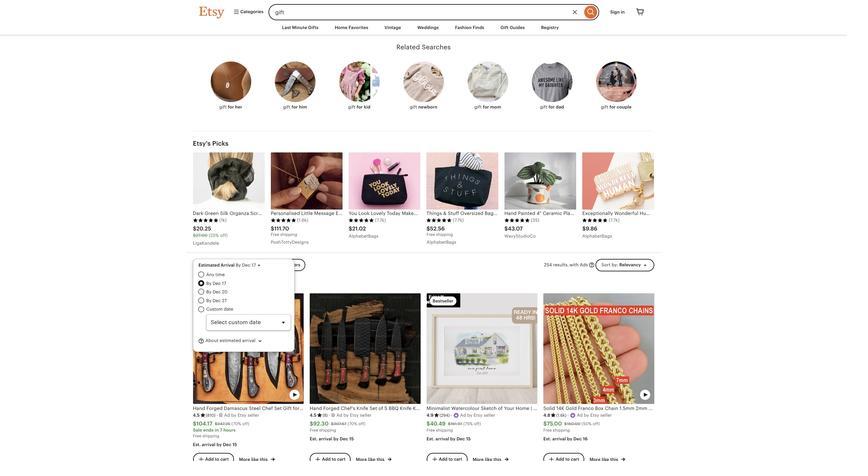 Task type: locate. For each thing, give the bounding box(es) containing it.
gift newborn
[[410, 105, 437, 110]]

1 horizontal spatial (7.7k)
[[453, 218, 464, 223]]

gift for gift for mom
[[474, 105, 482, 110]]

(70% up the hours
[[231, 422, 241, 426]]

time
[[215, 272, 225, 277]]

by for by dec 17
[[206, 281, 211, 286]]

in
[[621, 9, 625, 15], [215, 428, 219, 433]]

0 horizontal spatial 15
[[232, 442, 237, 447]]

5 out of 5 stars image for 21.02
[[349, 218, 374, 223]]

·
[[217, 413, 218, 418], [329, 413, 330, 418], [451, 413, 452, 418], [567, 413, 569, 418]]

est. arrival by dec 15 for 40.49
[[427, 437, 471, 442]]

mom
[[490, 105, 501, 110]]

for
[[228, 105, 234, 110], [292, 105, 298, 110], [357, 105, 363, 110], [483, 105, 489, 110], [549, 105, 555, 110], [610, 105, 616, 110]]

dec up by dec 20
[[213, 281, 221, 286]]

product video element
[[193, 293, 304, 404], [543, 293, 654, 404]]

2 horizontal spatial 15
[[466, 437, 471, 442]]

shipping up poshtottydesigns
[[280, 232, 297, 237]]

alphabetbags for 9.86
[[582, 234, 612, 239]]

1 vertical spatial 17
[[222, 281, 226, 286]]

1 vertical spatial in
[[215, 428, 219, 433]]

1 (70% from the left
[[231, 422, 241, 426]]

by down $ 40.49 $ 161.97 (75% off) free shipping
[[450, 437, 456, 442]]

2 horizontal spatial est. arrival by dec 15
[[427, 437, 471, 442]]

off) inside $ 40.49 $ 161.97 (75% off) free shipping
[[474, 422, 481, 426]]

alphabetbags down 9.86
[[582, 234, 612, 239]]

6 5 out of 5 stars image from the left
[[582, 218, 608, 223]]

free inside '$ 92.30 $ 307.67 (70% off) free shipping'
[[310, 428, 318, 433]]

17
[[252, 263, 256, 268], [222, 281, 226, 286]]

by for 92.30
[[333, 437, 339, 442]]

4 for from the left
[[483, 105, 489, 110]]

weddings link
[[412, 22, 444, 34]]

free down '75.00'
[[543, 428, 552, 433]]

4 gift from the left
[[410, 105, 417, 110]]

4.8
[[543, 413, 550, 418]]

0 vertical spatial in
[[621, 9, 625, 15]]

none search field inside banner
[[269, 4, 599, 20]]

1 product video element from the left
[[193, 293, 304, 404]]

by down $ 75.00 $ 150.00 (50% off) free shipping
[[567, 437, 572, 442]]

off) inside $ 20.25 $ 27.00 (25% off) ligakandele
[[220, 233, 228, 238]]

for left him
[[292, 105, 298, 110]]

free inside the $ 104.17 $ 347.25 (70% off) sale ends in 7 hours free shipping
[[193, 434, 201, 439]]

(70% inside '$ 92.30 $ 307.67 (70% off) free shipping'
[[348, 422, 357, 426]]

solid 14k gold franco box chain 1.5mm 2mm 2.3mm 2.5mm 3mm 4mm 7mm, ladies gold chain, man gold chain, 14k gold franco chain image
[[543, 293, 654, 404]]

with
[[570, 262, 579, 267]]

· right (8)
[[329, 413, 330, 418]]

4.5 up 92.30
[[310, 413, 317, 418]]

2 (7.7k) from the left
[[453, 218, 464, 223]]

est. arrival by dec 15 down 7
[[193, 442, 237, 447]]

by
[[236, 263, 241, 268], [206, 281, 211, 286], [206, 290, 211, 295], [206, 298, 211, 303]]

arrival for 104.17
[[202, 442, 216, 447]]

gift left mom at top right
[[474, 105, 482, 110]]

product video element for 75.00
[[543, 293, 654, 404]]

sign in button
[[605, 6, 630, 18]]

est. down 40.49
[[427, 437, 435, 442]]

free down 111.70
[[271, 232, 279, 237]]

15
[[349, 437, 354, 442], [466, 437, 471, 442], [232, 442, 237, 447]]

minute
[[292, 25, 307, 30]]

15 down (75%
[[466, 437, 471, 442]]

1 horizontal spatial est. arrival by dec 15
[[310, 437, 354, 442]]

shipping down ends
[[202, 434, 219, 439]]

1 horizontal spatial bestseller
[[433, 299, 454, 304]]

off) right (75%
[[474, 422, 481, 426]]

gift for gift for kid
[[348, 105, 356, 110]]

(50%
[[582, 422, 592, 426]]

by dec 17 link
[[206, 280, 291, 287]]

1 · from the left
[[217, 413, 218, 418]]

15 down '$ 92.30 $ 307.67 (70% off) free shipping'
[[349, 437, 354, 442]]

est. arrival by dec 15 for 92.30
[[310, 437, 354, 442]]

est. for 40.49
[[427, 437, 435, 442]]

dec down $ 40.49 $ 161.97 (75% off) free shipping
[[457, 437, 465, 442]]

in left 7
[[215, 428, 219, 433]]

est. down '75.00'
[[543, 437, 551, 442]]

fashion finds link
[[450, 22, 489, 34]]

$ 92.30 $ 307.67 (70% off) free shipping
[[310, 421, 365, 433]]

1 horizontal spatial product video element
[[543, 293, 654, 404]]

free down 92.30
[[310, 428, 318, 433]]

for left mom at top right
[[483, 105, 489, 110]]

off) for 20.25
[[220, 233, 228, 238]]

1 (7.7k) from the left
[[375, 218, 386, 223]]

$ inside $ 111.70 free shipping poshtottydesigns
[[271, 226, 274, 232]]

gift left him
[[283, 105, 291, 110]]

shipping down 92.30
[[319, 428, 336, 433]]

by for 104.17
[[217, 442, 222, 447]]

dec left 20
[[213, 290, 221, 295]]

(1.6k)
[[297, 218, 308, 223], [556, 413, 566, 418]]

free down 40.49
[[427, 428, 435, 433]]

gift left dad
[[540, 105, 547, 110]]

(7.7k) up $ 21.02 alphabetbags
[[375, 218, 386, 223]]

None search field
[[269, 4, 599, 20]]

gift guides
[[501, 25, 525, 30]]

3 · from the left
[[451, 413, 452, 418]]

15 down the hours
[[232, 442, 237, 447]]

17 inside by dec 17 link
[[222, 281, 226, 286]]

fashion finds
[[455, 25, 484, 30]]

0 horizontal spatial alphabetbags
[[349, 234, 379, 239]]

4 · from the left
[[567, 413, 569, 418]]

alphabetbags down 21.02
[[349, 234, 379, 239]]

shipping inside the $ 104.17 $ 347.25 (70% off) sale ends in 7 hours free shipping
[[202, 434, 219, 439]]

5 out of 5 stars image up 20.25
[[193, 218, 218, 223]]

by down 7
[[217, 442, 222, 447]]

hand forged damascus steel chef set gift for men, handmade chef knives, kitchen knives, chef knives, anniversary gift, birthday gift usa men image
[[193, 293, 304, 404]]

custom
[[206, 307, 223, 312]]

categories
[[239, 9, 264, 14]]

(7.7k) up $ 9.86 alphabetbags
[[609, 218, 620, 223]]

5 out of 5 stars image up 111.70
[[271, 218, 296, 223]]

6 gift from the left
[[540, 105, 547, 110]]

20.25
[[196, 226, 211, 232]]

3 gift from the left
[[348, 105, 356, 110]]

(7.7k) for 21.02
[[375, 218, 386, 223]]

27.00
[[196, 233, 208, 238]]

5 out of 5 stars image for 111.70
[[271, 218, 296, 223]]

1 horizontal spatial 4.5
[[310, 413, 317, 418]]

dark green silk organza scrunchie giant scrunchie 100% silk scrunchie hair accessories festive scrunchie gift christmas scrunchie gift image
[[193, 153, 265, 210]]

0 horizontal spatial bestseller
[[199, 299, 220, 304]]

arrival down '75.00'
[[552, 437, 566, 442]]

gift for gift for couple
[[601, 105, 608, 110]]

by up custom
[[206, 298, 211, 303]]

banner
[[187, 0, 660, 20]]

for left couple on the top of page
[[610, 105, 616, 110]]

any
[[206, 272, 214, 277]]

5 out of 5 stars image up 9.86
[[582, 218, 608, 223]]

arrival down 92.30
[[319, 437, 332, 442]]

1 horizontal spatial 17
[[252, 263, 256, 268]]

0 horizontal spatial in
[[215, 428, 219, 433]]

free down sale in the left of the page
[[193, 434, 201, 439]]

alphabetbags
[[349, 234, 379, 239], [582, 234, 612, 239], [427, 240, 456, 245]]

(70% for 92.30
[[348, 422, 357, 426]]

about
[[205, 338, 219, 343]]

gift for gift newborn
[[410, 105, 417, 110]]

arrival right "estimated"
[[242, 338, 256, 343]]

off) inside '$ 92.30 $ 307.67 (70% off) free shipping'
[[358, 422, 365, 426]]

(70%
[[231, 422, 241, 426], [348, 422, 357, 426]]

(70% for 104.17
[[231, 422, 241, 426]]

for left her
[[228, 105, 234, 110]]

40.49
[[430, 421, 446, 427]]

ligakandele
[[193, 241, 219, 246]]

shipping down 52.56
[[436, 232, 453, 237]]

free down 52.56
[[427, 232, 435, 237]]

arrival down ends
[[202, 442, 216, 447]]

0 vertical spatial 17
[[252, 263, 256, 268]]

by down '$ 92.30 $ 307.67 (70% off) free shipping'
[[333, 437, 339, 442]]

5 out of 5 stars image
[[193, 218, 218, 223], [271, 218, 296, 223], [349, 218, 374, 223], [427, 218, 452, 223], [505, 218, 530, 223], [582, 218, 608, 223]]

off) inside the $ 104.17 $ 347.25 (70% off) sale ends in 7 hours free shipping
[[242, 422, 249, 426]]

0 horizontal spatial 17
[[222, 281, 226, 286]]

2 5 out of 5 stars image from the left
[[271, 218, 296, 223]]

for for for kid
[[357, 105, 363, 110]]

3 5 out of 5 stars image from the left
[[349, 218, 374, 223]]

est. arrival by dec 16
[[543, 437, 588, 442]]

in inside the $ 104.17 $ 347.25 (70% off) sale ends in 7 hours free shipping
[[215, 428, 219, 433]]

by for by dec 20
[[206, 290, 211, 295]]

free inside $ 40.49 $ 161.97 (75% off) free shipping
[[427, 428, 435, 433]]

1 horizontal spatial (70%
[[348, 422, 357, 426]]

$ 52.56 free shipping alphabetbags
[[427, 226, 456, 245]]

2 · from the left
[[329, 413, 330, 418]]

alphabetbags down 52.56
[[427, 240, 456, 245]]

(1.6k) up '75.00'
[[556, 413, 566, 418]]

off) right the 307.67
[[358, 422, 365, 426]]

0 horizontal spatial product video element
[[193, 293, 304, 404]]

favorites
[[349, 25, 368, 30]]

est. down sale in the left of the page
[[193, 442, 201, 447]]

0 horizontal spatial (7.7k)
[[375, 218, 386, 223]]

5 out of 5 stars image up 43.07
[[505, 218, 530, 223]]

3 (7.7k) from the left
[[609, 218, 620, 223]]

with ads
[[570, 262, 588, 267]]

ends
[[203, 428, 214, 433]]

(7.7k) up $ 52.56 free shipping alphabetbags
[[453, 218, 464, 223]]

5 gift from the left
[[474, 105, 482, 110]]

gift for gift for him
[[283, 105, 291, 110]]

hand forged chef's knife set of 5 bbq knife kitchen knife gift for her valentines gift camping knife gift for him groomsmen gift image
[[310, 293, 421, 404]]

6 for from the left
[[610, 105, 616, 110]]

shipping inside $ 75.00 $ 150.00 (50% off) free shipping
[[553, 428, 570, 433]]

1 for from the left
[[228, 105, 234, 110]]

off) inside $ 75.00 $ 150.00 (50% off) free shipping
[[593, 422, 600, 426]]

by dec 27 link
[[206, 298, 291, 304]]

by down by dec 17
[[206, 290, 211, 295]]

by:
[[612, 262, 618, 267]]

about estimated arrival button
[[198, 335, 268, 348]]

1 horizontal spatial (1.6k)
[[556, 413, 566, 418]]

arrival for 40.49
[[436, 437, 449, 442]]

gift left her
[[219, 105, 227, 110]]

254
[[544, 262, 552, 267]]

gift left couple on the top of page
[[601, 105, 608, 110]]

by dec 20
[[206, 290, 227, 295]]

· right (810)
[[217, 413, 218, 418]]

dec down '$ 92.30 $ 307.67 (70% off) free shipping'
[[340, 437, 348, 442]]

gift for gift for dad
[[540, 105, 547, 110]]

(294)
[[440, 413, 450, 418]]

1 4.5 from the left
[[193, 413, 200, 418]]

$ inside $ 52.56 free shipping alphabetbags
[[427, 226, 430, 232]]

etsy's
[[193, 140, 211, 147]]

dec left 16
[[574, 437, 582, 442]]

5 for from the left
[[549, 105, 555, 110]]

last minute gifts link
[[277, 22, 324, 34]]

2 gift from the left
[[283, 105, 291, 110]]

off) right 347.25
[[242, 422, 249, 426]]

17 up any time link
[[252, 263, 256, 268]]

off) for 40.49
[[474, 422, 481, 426]]

est. arrival by dec 15 down $ 40.49 $ 161.97 (75% off) free shipping
[[427, 437, 471, 442]]

menu bar
[[187, 20, 660, 36]]

2 horizontal spatial alphabetbags
[[582, 234, 612, 239]]

$ 43.07 wavystudioco
[[505, 226, 536, 239]]

product video element for 104.17
[[193, 293, 304, 404]]

$ inside $ 21.02 alphabetbags
[[349, 226, 352, 232]]

0 vertical spatial (1.6k)
[[297, 218, 308, 223]]

0 horizontal spatial 4.5
[[193, 413, 200, 418]]

(70% inside the $ 104.17 $ 347.25 (70% off) sale ends in 7 hours free shipping
[[231, 422, 241, 426]]

est. for 75.00
[[543, 437, 551, 442]]

vintage link
[[379, 22, 406, 34]]

3 for from the left
[[357, 105, 363, 110]]

sign in
[[610, 9, 625, 15]]

guides
[[510, 25, 525, 30]]

$ 9.86 alphabetbags
[[582, 226, 612, 239]]

1 horizontal spatial in
[[621, 9, 625, 15]]

gift left kid
[[348, 105, 356, 110]]

(1.6k) up $ 111.70 free shipping poshtottydesigns
[[297, 218, 308, 223]]

for left kid
[[357, 105, 363, 110]]

est. for 104.17
[[193, 442, 201, 447]]

about estimated arrival
[[204, 338, 256, 343]]

4.5
[[193, 413, 200, 418], [310, 413, 317, 418]]

5 out of 5 stars image up 52.56
[[427, 218, 452, 223]]

4.5 up 104.17 on the left
[[193, 413, 200, 418]]

free inside $ 52.56 free shipping alphabetbags
[[427, 232, 435, 237]]

4 5 out of 5 stars image from the left
[[427, 218, 452, 223]]

2 (70% from the left
[[348, 422, 357, 426]]

161.97
[[451, 422, 462, 426]]

est. arrival by dec 15 for 104.17
[[193, 442, 237, 447]]

gift left newborn
[[410, 105, 417, 110]]

2 bestseller from the left
[[433, 299, 454, 304]]

off) for 104.17
[[242, 422, 249, 426]]

1 horizontal spatial 15
[[349, 437, 354, 442]]

off) right (25%
[[220, 233, 228, 238]]

select an estimated delivery date option group
[[198, 272, 291, 331]]

9.86
[[586, 226, 597, 232]]

· for 75.00
[[567, 413, 569, 418]]

0 horizontal spatial est. arrival by dec 15
[[193, 442, 237, 447]]

1 gift from the left
[[219, 105, 227, 110]]

est. arrival by dec 15 down '$ 92.30 $ 307.67 (70% off) free shipping'
[[310, 437, 354, 442]]

things & stuff oversized bag - weekender bag - large canvas tote bag - large canvas shopper - oversized canvas bag - xl tote bag image
[[427, 153, 498, 210]]

5 out of 5 stars image up 21.02
[[349, 218, 374, 223]]

shipping down 40.49
[[436, 428, 453, 433]]

· up '150.00'
[[567, 413, 569, 418]]

registry
[[541, 25, 559, 30]]

2 product video element from the left
[[543, 293, 654, 404]]

off) right (50%
[[593, 422, 600, 426]]

16
[[583, 437, 588, 442]]

estimated
[[199, 263, 220, 268]]

2 horizontal spatial (7.7k)
[[609, 218, 620, 223]]

you look lovely today makeup bag - canvas makeup pouch - black wash bag - cosmetics bag - valentine's day gift for her - makeup bag image
[[349, 153, 421, 210]]

$
[[193, 226, 196, 232], [271, 226, 274, 232], [349, 226, 352, 232], [427, 226, 430, 232], [505, 226, 508, 232], [582, 226, 586, 232], [193, 233, 196, 238], [193, 421, 196, 427], [310, 421, 313, 427], [427, 421, 430, 427], [543, 421, 547, 427], [215, 422, 217, 426], [331, 422, 334, 426], [448, 422, 451, 426], [564, 422, 567, 426]]

15 for 40.49
[[466, 437, 471, 442]]

0 horizontal spatial (1.6k)
[[297, 218, 308, 223]]

by down any
[[206, 281, 211, 286]]

Search for anything text field
[[269, 4, 583, 20]]

17 up 20
[[222, 281, 226, 286]]

by dec 27
[[206, 298, 227, 303]]

· right (294)
[[451, 413, 452, 418]]

2 for from the left
[[292, 105, 298, 110]]

0 horizontal spatial (70%
[[231, 422, 241, 426]]

(70% right the 307.67
[[348, 422, 357, 426]]

in right sign
[[621, 9, 625, 15]]

shipping up est. arrival by dec 16
[[553, 428, 570, 433]]

(7.7k) for 52.56
[[453, 218, 464, 223]]

filters
[[287, 263, 300, 268]]

est. down 92.30
[[310, 437, 318, 442]]

2 4.5 from the left
[[310, 413, 317, 418]]

shipping
[[280, 232, 297, 237], [436, 232, 453, 237], [319, 428, 336, 433], [436, 428, 453, 433], [553, 428, 570, 433], [202, 434, 219, 439]]

5 5 out of 5 stars image from the left
[[505, 218, 530, 223]]

4.5 for 104.17
[[193, 413, 200, 418]]

for left dad
[[549, 105, 555, 110]]

7 gift from the left
[[601, 105, 608, 110]]

arrival down 40.49
[[436, 437, 449, 442]]

by dec 17
[[206, 281, 226, 286]]



Task type: describe. For each thing, give the bounding box(es) containing it.
related searches
[[396, 44, 451, 51]]

arrival for 92.30
[[319, 437, 332, 442]]

free inside $ 75.00 $ 150.00 (50% off) free shipping
[[543, 428, 552, 433]]

off) for 75.00
[[593, 422, 600, 426]]

newborn
[[418, 105, 437, 110]]

· for 104.17
[[217, 413, 218, 418]]

categories button
[[228, 6, 267, 18]]

results,
[[553, 262, 569, 267]]

ads
[[580, 262, 588, 267]]

for for for mom
[[483, 105, 489, 110]]

(8)
[[323, 413, 328, 418]]

date
[[224, 307, 233, 312]]

· for 40.49
[[451, 413, 452, 418]]

$ inside $ 43.07 wavystudioco
[[505, 226, 508, 232]]

gift for him
[[283, 105, 307, 110]]

registry link
[[536, 22, 564, 34]]

custom date
[[206, 307, 233, 312]]

arrival inside dropdown button
[[242, 338, 256, 343]]

finds
[[473, 25, 484, 30]]

1 bestseller from the left
[[199, 299, 220, 304]]

menu bar containing last minute gifts
[[187, 20, 660, 36]]

254 results,
[[544, 262, 569, 267]]

gift for gift for her
[[219, 105, 227, 110]]

all filters
[[281, 263, 300, 268]]

$ 21.02 alphabetbags
[[349, 226, 379, 239]]

111.70
[[274, 226, 289, 232]]

$ 75.00 $ 150.00 (50% off) free shipping
[[543, 421, 600, 433]]

$ 40.49 $ 161.97 (75% off) free shipping
[[427, 421, 481, 433]]

(1k)
[[219, 218, 227, 223]]

shipping inside $ 52.56 free shipping alphabetbags
[[436, 232, 453, 237]]

4.5 for 92.30
[[310, 413, 317, 418]]

kid
[[364, 105, 370, 110]]

couple
[[617, 105, 632, 110]]

arrival for 75.00
[[552, 437, 566, 442]]

(35)
[[531, 218, 539, 223]]

150.00
[[567, 422, 581, 426]]

by right arrival
[[236, 263, 241, 268]]

etsy's picks
[[193, 140, 229, 147]]

dad
[[556, 105, 564, 110]]

last
[[282, 25, 291, 30]]

gift for her
[[219, 105, 242, 110]]

hours
[[223, 428, 236, 433]]

for for for dad
[[549, 105, 555, 110]]

21.02
[[352, 226, 366, 232]]

shipping inside $ 40.49 $ 161.97 (75% off) free shipping
[[436, 428, 453, 433]]

sale
[[193, 428, 202, 433]]

gift guides link
[[496, 22, 530, 34]]

sign
[[610, 9, 620, 15]]

by for 40.49
[[450, 437, 456, 442]]

$ 20.25 $ 27.00 (25% off) ligakandele
[[193, 226, 228, 246]]

1 vertical spatial (1.6k)
[[556, 413, 566, 418]]

off) for 92.30
[[358, 422, 365, 426]]

sort by: relevancy
[[602, 262, 641, 267]]

related
[[396, 44, 420, 51]]

· for 92.30
[[329, 413, 330, 418]]

estimated
[[220, 338, 241, 343]]

1 5 out of 5 stars image from the left
[[193, 218, 218, 223]]

any time link
[[206, 272, 291, 278]]

home favorites
[[335, 25, 368, 30]]

relevancy
[[619, 262, 641, 267]]

all filters button
[[269, 259, 305, 271]]

for for for him
[[292, 105, 298, 110]]

dec down the hours
[[223, 442, 231, 447]]

75.00
[[547, 421, 562, 427]]

personalised little message envelope necklace | perfect birthday gift | handmade letter pendant | gift for women | silver locket necklace image
[[271, 153, 343, 210]]

home favorites link
[[330, 22, 373, 34]]

15 for 92.30
[[349, 437, 354, 442]]

7
[[220, 428, 222, 433]]

for for for couple
[[610, 105, 616, 110]]

gift
[[501, 25, 509, 30]]

for for for her
[[228, 105, 234, 110]]

dec left 27
[[213, 298, 221, 303]]

any time
[[206, 272, 225, 277]]

picks
[[212, 140, 229, 147]]

1 horizontal spatial alphabetbags
[[427, 240, 456, 245]]

(7.7k) for 9.86
[[609, 218, 620, 223]]

$ inside $ 9.86 alphabetbags
[[582, 226, 586, 232]]

banner containing categories
[[187, 0, 660, 20]]

home
[[335, 25, 348, 30]]

92.30
[[313, 421, 329, 427]]

hand painted 4" ceramic plant pot with drainage / cute indoor planter / fruits lemon orange lychee decorative bowl & candle holder image
[[505, 153, 576, 210]]

43.07
[[508, 226, 523, 232]]

arrival
[[221, 263, 235, 268]]

her
[[235, 105, 242, 110]]

gift for couple
[[601, 105, 632, 110]]

347.25
[[217, 422, 230, 426]]

him
[[299, 105, 307, 110]]

free inside $ 111.70 free shipping poshtottydesigns
[[271, 232, 279, 237]]

weddings
[[417, 25, 439, 30]]

searches
[[422, 44, 451, 51]]

gift for mom
[[474, 105, 501, 110]]

by for by dec 27
[[206, 298, 211, 303]]

$ 111.70 free shipping poshtottydesigns
[[271, 226, 309, 245]]

all
[[281, 263, 286, 268]]

shipping inside $ 111.70 free shipping poshtottydesigns
[[280, 232, 297, 237]]

by for 75.00
[[567, 437, 572, 442]]

shipping inside '$ 92.30 $ 307.67 (70% off) free shipping'
[[319, 428, 336, 433]]

exceptionally wonderful human enamel keyring - keychain - positive post - enamel charm - enamel key chain - flair - gift for friend image
[[582, 153, 654, 210]]

in inside button
[[621, 9, 625, 15]]

307.67
[[334, 422, 347, 426]]

estimated arrival by dec 17
[[199, 263, 256, 268]]

wavystudioco
[[505, 234, 536, 239]]

est. for 92.30
[[310, 437, 318, 442]]

vintage
[[385, 25, 401, 30]]

by dec 20 link
[[206, 289, 291, 296]]

gift for dad
[[540, 105, 564, 110]]

gifts
[[308, 25, 319, 30]]

(25%
[[209, 233, 219, 238]]

last minute gifts
[[282, 25, 319, 30]]

dec up any time link
[[242, 263, 250, 268]]

15 for 104.17
[[232, 442, 237, 447]]

(75%
[[464, 422, 473, 426]]

(810)
[[206, 413, 216, 418]]

alphabetbags for 21.02
[[349, 234, 379, 239]]

5 out of 5 stars image for 52.56
[[427, 218, 452, 223]]

minimalist watercolour sketch of your home | personalized digital house artwork. custom thoughtful housewarming gift | handmade in 48 hours image
[[427, 293, 537, 404]]

5 out of 5 stars image for 9.86
[[582, 218, 608, 223]]

5 out of 5 stars image for 43.07
[[505, 218, 530, 223]]



Task type: vqa. For each thing, say whether or not it's contained in the screenshot.


